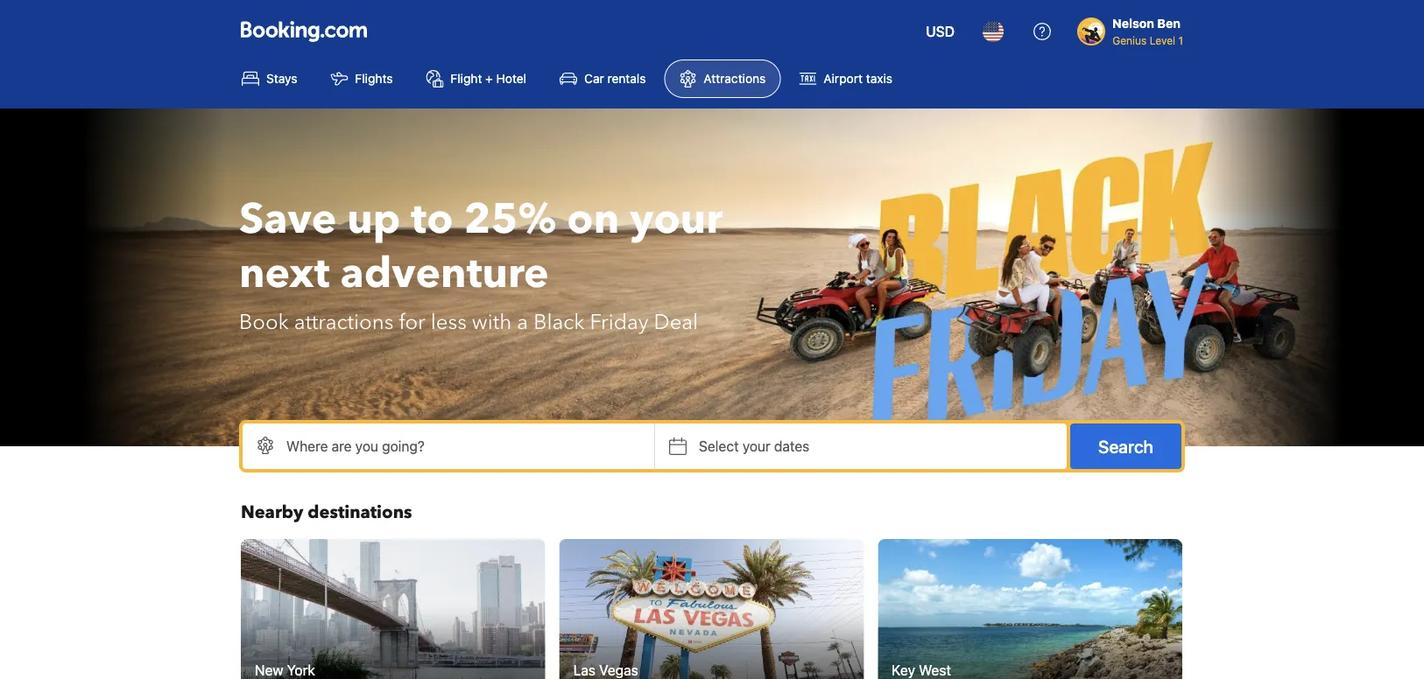 Task type: describe. For each thing, give the bounding box(es) containing it.
new
[[255, 662, 283, 679]]

attractions link
[[665, 60, 781, 98]]

ben
[[1158, 16, 1181, 31]]

save up to 25% on your next adventure book attractions for less with a black friday deal
[[239, 191, 723, 337]]

nearby
[[241, 501, 303, 525]]

usd button
[[916, 11, 966, 53]]

flight
[[451, 71, 482, 86]]

save
[[239, 191, 337, 248]]

to
[[411, 191, 453, 248]]

deal
[[654, 308, 698, 337]]

new york link
[[241, 540, 546, 680]]

rentals
[[608, 71, 646, 86]]

book
[[239, 308, 289, 337]]

black
[[534, 308, 585, 337]]

car rentals link
[[545, 60, 661, 98]]

dates
[[775, 439, 810, 455]]

adventure
[[340, 245, 549, 303]]

usd
[[926, 23, 955, 40]]

search
[[1099, 436, 1154, 457]]

flight + hotel
[[451, 71, 527, 86]]

las vegas
[[574, 662, 638, 679]]

attractions
[[294, 308, 394, 337]]

select your dates
[[699, 439, 810, 455]]

las vegas link
[[560, 540, 864, 680]]

nelson ben genius level 1
[[1113, 16, 1184, 46]]

1
[[1179, 34, 1184, 46]]

hotel
[[496, 71, 527, 86]]

key west image
[[878, 540, 1183, 680]]

destinations
[[308, 501, 412, 525]]

search button
[[1071, 424, 1182, 470]]

york
[[287, 662, 315, 679]]

stays
[[266, 71, 297, 86]]

Where are you going? search field
[[243, 424, 655, 470]]

your inside the save up to 25% on your next adventure book attractions for less with a black friday deal
[[630, 191, 723, 248]]

las
[[574, 662, 596, 679]]

new york image
[[241, 540, 546, 680]]

car
[[584, 71, 604, 86]]

taxis
[[866, 71, 893, 86]]

key
[[892, 662, 916, 679]]

nelson
[[1113, 16, 1155, 31]]



Task type: locate. For each thing, give the bounding box(es) containing it.
nearby destinations
[[241, 501, 412, 525]]

your
[[630, 191, 723, 248], [743, 439, 771, 455]]

attractions
[[704, 71, 766, 86]]

booking.com image
[[241, 21, 367, 42]]

level
[[1150, 34, 1176, 46]]

on
[[567, 191, 620, 248]]

select
[[699, 439, 739, 455]]

genius
[[1113, 34, 1147, 46]]

your account menu nelson ben genius level 1 element
[[1078, 8, 1191, 48]]

next
[[239, 245, 330, 303]]

flight + hotel link
[[411, 60, 542, 98]]

west
[[919, 662, 951, 679]]

car rentals
[[584, 71, 646, 86]]

airport
[[824, 71, 863, 86]]

airport taxis link
[[784, 60, 908, 98]]

less
[[431, 308, 467, 337]]

up
[[347, 191, 401, 248]]

a
[[517, 308, 528, 337]]

flights link
[[316, 60, 408, 98]]

1 vertical spatial your
[[743, 439, 771, 455]]

friday
[[590, 308, 649, 337]]

your right on
[[630, 191, 723, 248]]

las vegas image
[[560, 540, 864, 680]]

flights
[[355, 71, 393, 86]]

for
[[399, 308, 426, 337]]

new york
[[255, 662, 315, 679]]

your left dates
[[743, 439, 771, 455]]

0 horizontal spatial your
[[630, 191, 723, 248]]

0 vertical spatial your
[[630, 191, 723, 248]]

with
[[472, 308, 512, 337]]

1 horizontal spatial your
[[743, 439, 771, 455]]

25%
[[464, 191, 557, 248]]

key west
[[892, 662, 951, 679]]

stays link
[[227, 60, 312, 98]]

vegas
[[599, 662, 638, 679]]

key west link
[[878, 540, 1183, 680]]

+
[[486, 71, 493, 86]]

airport taxis
[[824, 71, 893, 86]]



Task type: vqa. For each thing, say whether or not it's contained in the screenshot.
Best seller
no



